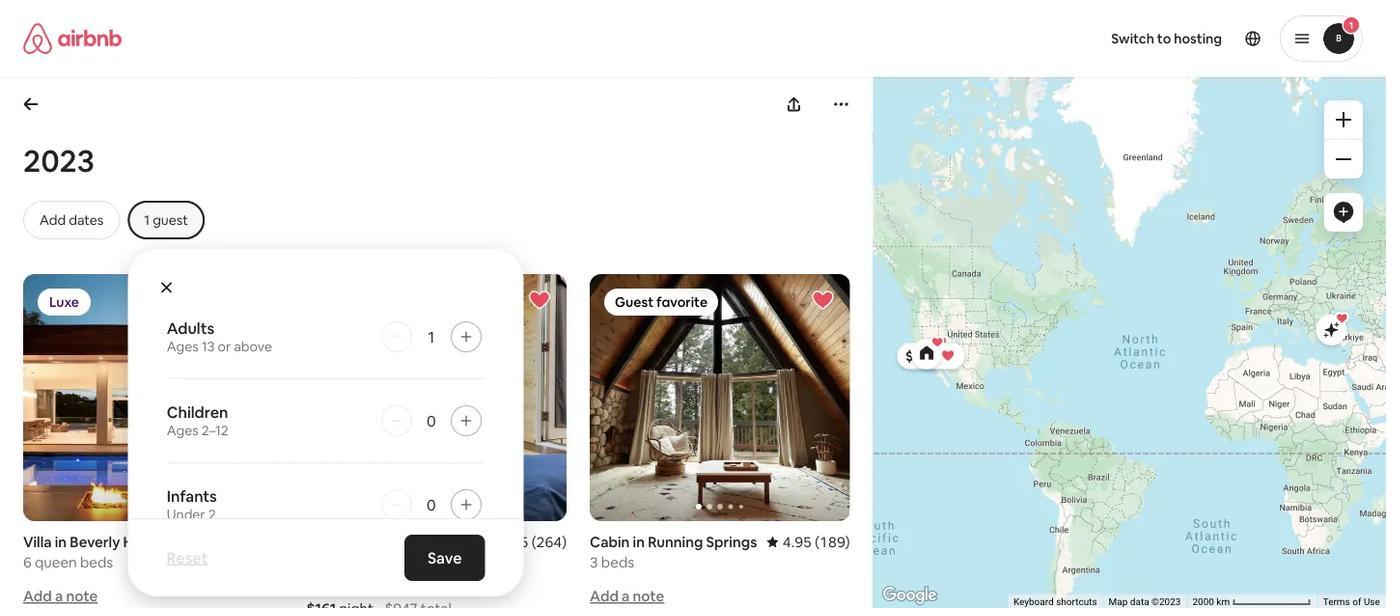 Task type: describe. For each thing, give the bounding box(es) containing it.
guest
[[153, 211, 188, 229]]

infants
[[166, 486, 217, 506]]

in for villa
[[55, 533, 67, 551]]

in for cabin
[[633, 533, 645, 551]]

0 for children
[[426, 411, 436, 431]]

4.95 (189)
[[783, 533, 850, 551]]

map
[[1109, 596, 1128, 608]]

a for 3 beds
[[622, 587, 630, 606]]

ages for children
[[166, 422, 198, 439]]

2000
[[1193, 596, 1215, 608]]

springs
[[707, 533, 757, 551]]

cabin
[[590, 533, 630, 551]]

4.95 (264)
[[499, 533, 567, 551]]

add a note for 3 beds
[[590, 587, 665, 606]]

–
[[476, 573, 483, 592]]

terms
[[1324, 596, 1351, 608]]

or
[[217, 338, 230, 355]]

of
[[1353, 596, 1362, 608]]

add a place to the map image
[[1333, 201, 1356, 224]]

under
[[166, 506, 205, 523]]

6
[[23, 553, 32, 572]]

4.95 out of 5 average rating,  189 reviews image
[[767, 533, 850, 551]]

beds inside cabin in running springs 3 beds
[[601, 553, 635, 572]]

1 guest button
[[128, 201, 205, 239]]

google image
[[878, 583, 942, 608]]

queen
[[35, 553, 77, 572]]

zoom in image
[[1337, 112, 1352, 127]]

use
[[1365, 596, 1381, 608]]

for
[[412, 573, 432, 592]]

saved for dec 3 – 8
[[369, 573, 495, 592]]

0 for infants
[[426, 495, 436, 515]]

remove from wishlist: cabin in running springs image
[[812, 289, 835, 312]]

saved
[[369, 573, 409, 592]]

cabin in running springs 3 beds
[[590, 533, 757, 572]]

children ages 2–12
[[166, 402, 228, 439]]

1 for 1
[[428, 327, 434, 347]]

home
[[338, 533, 377, 551]]

note for 6 queen beds
[[66, 587, 98, 606]]

add for 3 beds
[[590, 587, 619, 606]]

running
[[648, 533, 703, 551]]

keyboard shortcuts
[[1014, 596, 1098, 608]]

shortcuts
[[1057, 596, 1098, 608]]

infants under 2
[[166, 486, 217, 523]]

aguanga
[[395, 533, 457, 551]]

(264)
[[532, 533, 567, 551]]

note for 3 beds
[[633, 587, 665, 606]]



Task type: vqa. For each thing, say whether or not it's contained in the screenshot.
favorite
no



Task type: locate. For each thing, give the bounding box(es) containing it.
children
[[166, 402, 228, 422]]

4.95 for 4.95 (189)
[[783, 533, 812, 551]]

(189)
[[815, 533, 850, 551]]

1 horizontal spatial add a note
[[590, 587, 665, 606]]

reset
[[166, 548, 208, 568]]

2
[[208, 506, 215, 523]]

8
[[487, 573, 495, 592]]

ages inside adults ages 13 or above
[[166, 338, 198, 355]]

in right cabin
[[633, 533, 645, 551]]

3
[[590, 553, 598, 572], [465, 573, 473, 592]]

0 vertical spatial 1
[[144, 211, 150, 229]]

reset button
[[157, 539, 217, 577]]

add down the 6
[[23, 587, 52, 606]]

1 horizontal spatial a
[[622, 587, 630, 606]]

note
[[66, 587, 98, 606], [633, 587, 665, 606]]

add for 6 queen beds
[[23, 587, 52, 606]]

1 horizontal spatial group
[[307, 274, 567, 522]]

1 beds from the left
[[80, 553, 113, 572]]

add a note button for 3 beds
[[590, 587, 665, 606]]

3 group from the left
[[590, 274, 850, 522]]

villa
[[23, 533, 52, 551]]

1 for 1 guest
[[144, 211, 150, 229]]

2 ages from the top
[[166, 422, 198, 439]]

0 horizontal spatial 1
[[144, 211, 150, 229]]

villa in beverly hills 6 queen beds
[[23, 533, 151, 572]]

0 horizontal spatial 4.95
[[499, 533, 529, 551]]

1 4.95 from the left
[[499, 533, 529, 551]]

beverly
[[70, 533, 120, 551]]

group
[[23, 274, 283, 522], [307, 274, 567, 522], [590, 274, 850, 522]]

1 horizontal spatial add a note button
[[590, 587, 665, 606]]

1 guest
[[144, 211, 188, 229]]

$161 button
[[898, 343, 966, 370]]

2 beds from the left
[[601, 553, 635, 572]]

1 vertical spatial 0
[[426, 495, 436, 515]]

terms of use
[[1324, 596, 1381, 608]]

2 add a note button from the left
[[590, 587, 665, 606]]

in
[[55, 533, 67, 551], [380, 533, 392, 551], [633, 533, 645, 551]]

1 in from the left
[[55, 533, 67, 551]]

4.95
[[499, 533, 529, 551], [783, 533, 812, 551]]

keyboard shortcuts button
[[1014, 595, 1098, 608]]

a
[[55, 587, 63, 606], [622, 587, 630, 606]]

dialog containing adults
[[128, 249, 524, 597]]

ages
[[166, 338, 198, 355], [166, 422, 198, 439]]

0 horizontal spatial note
[[66, 587, 98, 606]]

tiny
[[307, 533, 335, 551]]

1 horizontal spatial 3
[[590, 553, 598, 572]]

1 vertical spatial ages
[[166, 422, 198, 439]]

beds inside villa in beverly hills 6 queen beds
[[80, 553, 113, 572]]

2 4.95 from the left
[[783, 533, 812, 551]]

tiny home in aguanga
[[307, 533, 457, 551]]

profile element
[[717, 0, 1364, 77]]

beds down cabin
[[601, 553, 635, 572]]

hills
[[123, 533, 151, 551]]

0 horizontal spatial beds
[[80, 553, 113, 572]]

above
[[233, 338, 272, 355]]

2000 km button
[[1187, 595, 1318, 608]]

in inside villa in beverly hills 6 queen beds
[[55, 533, 67, 551]]

0
[[426, 411, 436, 431], [426, 495, 436, 515]]

0 horizontal spatial add a note button
[[23, 587, 98, 606]]

0 horizontal spatial 3
[[465, 573, 473, 592]]

ages left 2–12
[[166, 422, 198, 439]]

add a note down cabin
[[590, 587, 665, 606]]

2 in from the left
[[380, 533, 392, 551]]

group for cabin in running springs
[[590, 274, 850, 522]]

ages left 13
[[166, 338, 198, 355]]

3 left –
[[465, 573, 473, 592]]

0 horizontal spatial in
[[55, 533, 67, 551]]

2 horizontal spatial in
[[633, 533, 645, 551]]

terms of use link
[[1324, 596, 1381, 608]]

add down cabin
[[590, 587, 619, 606]]

1 note from the left
[[66, 587, 98, 606]]

2 add from the left
[[590, 587, 619, 606]]

add a note button down queen
[[23, 587, 98, 606]]

2023
[[23, 140, 94, 181]]

4.95 left (264)
[[499, 533, 529, 551]]

dec
[[435, 573, 462, 592]]

0 vertical spatial 3
[[590, 553, 598, 572]]

ages inside 'children ages 2–12'
[[166, 422, 198, 439]]

2–12
[[201, 422, 228, 439]]

note down queen
[[66, 587, 98, 606]]

add a note for 6 queen beds
[[23, 587, 98, 606]]

4.95 left (189)
[[783, 533, 812, 551]]

3 inside cabin in running springs 3 beds
[[590, 553, 598, 572]]

1
[[144, 211, 150, 229], [428, 327, 434, 347]]

add a note down queen
[[23, 587, 98, 606]]

©2023
[[1152, 596, 1182, 608]]

0 vertical spatial ages
[[166, 338, 198, 355]]

13
[[201, 338, 214, 355]]

group for tiny home in aguanga
[[307, 274, 567, 522]]

km
[[1217, 596, 1231, 608]]

3 in from the left
[[633, 533, 645, 551]]

save button
[[405, 535, 485, 581]]

google map
including 3 saved stays. region
[[758, 0, 1387, 608]]

1 horizontal spatial note
[[633, 587, 665, 606]]

in right home
[[380, 533, 392, 551]]

2 0 from the top
[[426, 495, 436, 515]]

2 note from the left
[[633, 587, 665, 606]]

zoom out image
[[1337, 152, 1352, 167]]

3 down cabin
[[590, 553, 598, 572]]

0 horizontal spatial add a note
[[23, 587, 98, 606]]

save
[[428, 548, 462, 568]]

4.95 for 4.95 (264)
[[499, 533, 529, 551]]

add a note
[[23, 587, 98, 606], [590, 587, 665, 606]]

4.95 out of 5 average rating,  264 reviews image
[[484, 533, 567, 551]]

1 add from the left
[[23, 587, 52, 606]]

1 horizontal spatial 4.95
[[783, 533, 812, 551]]

add a note button
[[23, 587, 98, 606], [590, 587, 665, 606]]

in up queen
[[55, 533, 67, 551]]

1 horizontal spatial in
[[380, 533, 392, 551]]

1 a from the left
[[55, 587, 63, 606]]

data
[[1131, 596, 1150, 608]]

1 inside dropdown button
[[144, 211, 150, 229]]

map data ©2023
[[1109, 596, 1182, 608]]

1 group from the left
[[23, 274, 283, 522]]

in inside cabin in running springs 3 beds
[[633, 533, 645, 551]]

beds down beverly at bottom
[[80, 553, 113, 572]]

2 add a note from the left
[[590, 587, 665, 606]]

a for 6 queen beds
[[55, 587, 63, 606]]

a down cabin
[[622, 587, 630, 606]]

group for villa in beverly hills
[[23, 274, 283, 522]]

2 a from the left
[[622, 587, 630, 606]]

beds
[[80, 553, 113, 572], [601, 553, 635, 572]]

adults ages 13 or above
[[166, 318, 272, 355]]

0 horizontal spatial add
[[23, 587, 52, 606]]

0 vertical spatial 0
[[426, 411, 436, 431]]

a down queen
[[55, 587, 63, 606]]

1 add a note from the left
[[23, 587, 98, 606]]

1 horizontal spatial 1
[[428, 327, 434, 347]]

keyboard
[[1014, 596, 1054, 608]]

1 ages from the top
[[166, 338, 198, 355]]

1 horizontal spatial add
[[590, 587, 619, 606]]

add a note button down cabin
[[590, 587, 665, 606]]

ages for adults
[[166, 338, 198, 355]]

2000 km
[[1193, 596, 1233, 608]]

1 0 from the top
[[426, 411, 436, 431]]

note down cabin in running springs 3 beds
[[633, 587, 665, 606]]

0 horizontal spatial a
[[55, 587, 63, 606]]

adults
[[166, 318, 214, 338]]

$161
[[906, 347, 934, 365]]

dialog
[[128, 249, 524, 597]]

1 vertical spatial 3
[[465, 573, 473, 592]]

1 vertical spatial 1
[[428, 327, 434, 347]]

0 horizontal spatial group
[[23, 274, 283, 522]]

1 add a note button from the left
[[23, 587, 98, 606]]

1 horizontal spatial beds
[[601, 553, 635, 572]]

remove from wishlist: tiny home in aguanga image
[[528, 289, 552, 312]]

2 horizontal spatial group
[[590, 274, 850, 522]]

add a note button for 6 queen beds
[[23, 587, 98, 606]]

add
[[23, 587, 52, 606], [590, 587, 619, 606]]

2 group from the left
[[307, 274, 567, 522]]



